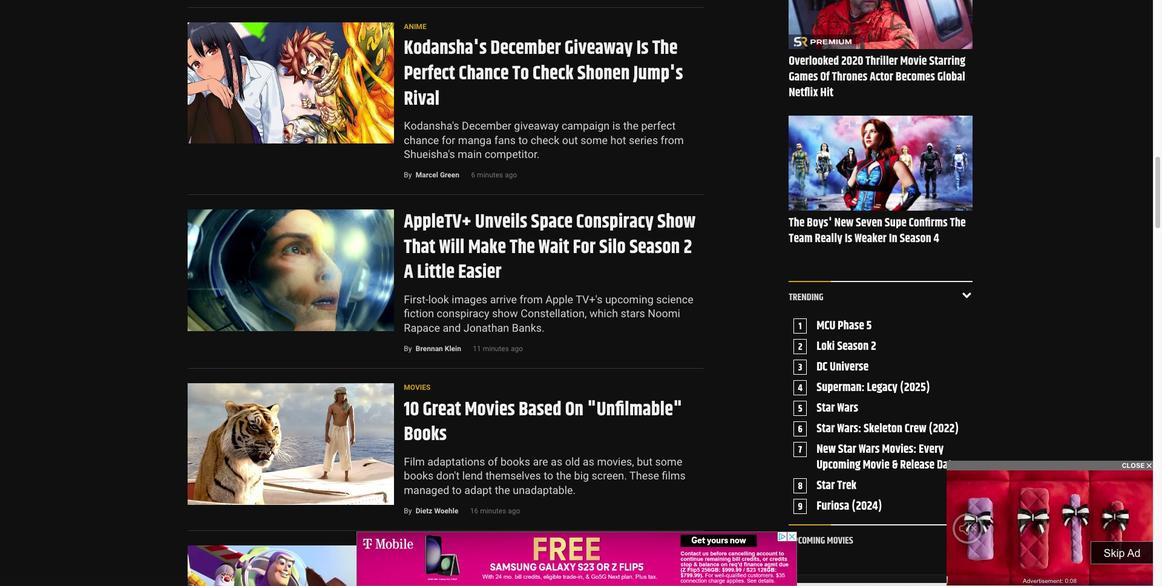 Task type: describe. For each thing, give the bounding box(es) containing it.
managed
[[404, 484, 450, 496]]

star wars: skeleton crew (2022) link
[[817, 420, 960, 439]]

star down wars:
[[839, 441, 857, 459]]

1 vertical spatial books
[[404, 469, 434, 482]]

banks.
[[512, 321, 545, 334]]

&
[[892, 456, 898, 475]]

1 as from the left
[[551, 455, 563, 468]]

furiosa (2024) link
[[817, 498, 883, 516]]

2 kodansha's from the top
[[404, 119, 459, 132]]

books
[[404, 420, 447, 449]]

first-
[[404, 293, 429, 306]]

upcoming inside mcu phase 5 loki season 2 dc universe superman: legacy (2025) star wars star wars: skeleton crew (2022) new star wars movies: every upcoming movie & release date star trek furiosa (2024)
[[817, 456, 861, 475]]

the inside anime kodansha's december giveaway is the perfect chance to check shonen jump's rival kodansha's december giveaway campaign is the perfect chance for manga fans to check out some hot series from shueisha's main competitor.
[[624, 119, 639, 132]]

marcel
[[416, 171, 438, 179]]

giveaway
[[565, 34, 633, 63]]

shonen
[[578, 59, 630, 88]]

these
[[630, 469, 660, 482]]

date
[[937, 456, 958, 475]]

global
[[938, 68, 966, 87]]

1 horizontal spatial movies
[[465, 395, 515, 424]]

of
[[821, 68, 830, 87]]

loki
[[817, 338, 835, 356]]

becomes
[[896, 68, 936, 87]]

upcoming movies
[[789, 534, 854, 549]]

klein
[[445, 345, 461, 353]]

superman:
[[817, 379, 865, 398]]

from inside appletv+ unveils space conspiracy show that will make the wait for silo season 2 a little easier first-look images arrive from apple tv+'s upcoming science fiction conspiracy show constellation, which stars noomi rapace and jonathan banks.
[[520, 293, 543, 306]]

overlooked
[[789, 52, 839, 71]]

constellation,
[[521, 307, 587, 320]]

a boy and a tiger on a lifeboat in life of pie 1 image
[[188, 383, 394, 505]]

advertisement: 0:08
[[1024, 578, 1077, 584]]

new inside the boys' new seven supe confirms the team really is weaker in season 4
[[835, 214, 854, 232]]

dc universe link
[[817, 358, 869, 377]]

space
[[531, 207, 573, 237]]

movies 10 great movies based on "unfilmable" books film adaptations of books are as old as movies, but some books don't lend themselves to the big screen. these films managed to adapt the unadaptable.
[[404, 383, 686, 496]]

easier
[[458, 258, 502, 287]]

films
[[662, 469, 686, 482]]

2020
[[842, 52, 864, 71]]

chance
[[404, 134, 439, 146]]

release
[[901, 456, 935, 475]]

11 minutes ago
[[473, 345, 523, 353]]

0 horizontal spatial movies
[[404, 383, 431, 392]]

video player region
[[947, 471, 1154, 586]]

phase
[[838, 317, 865, 336]]

conspiracy
[[437, 307, 490, 320]]

close ✕ button
[[947, 461, 1154, 471]]

out
[[562, 134, 578, 146]]

actor
[[870, 68, 894, 87]]

anime link
[[404, 22, 427, 31]]

2 by from the top
[[404, 345, 412, 353]]

screenrant logo image
[[794, 37, 852, 47]]

marcel green link
[[416, 171, 460, 179]]

rapace
[[404, 321, 440, 334]]

0 horizontal spatial to
[[452, 484, 462, 496]]

wait
[[539, 232, 570, 262]]

star left wars:
[[817, 420, 835, 439]]

furiosa
[[817, 498, 850, 516]]

some inside movies 10 great movies based on "unfilmable" books film adaptations of books are as old as movies, but some books don't lend themselves to the big screen. these films managed to adapt the unadaptable.
[[656, 455, 683, 468]]

toy story link
[[404, 545, 443, 554]]

mcu
[[817, 317, 836, 336]]

trending
[[789, 290, 824, 305]]

hot
[[611, 134, 627, 146]]

shueisha's
[[404, 148, 455, 160]]

science
[[657, 293, 694, 306]]

big
[[574, 469, 589, 482]]

1 vertical spatial minutes
[[483, 345, 509, 353]]

every
[[919, 441, 944, 459]]

star down superman:
[[817, 399, 835, 418]]

by brennan klein
[[404, 345, 461, 353]]

thrones
[[832, 68, 868, 87]]

2 inside mcu phase 5 loki season 2 dc universe superman: legacy (2025) star wars star wars: skeleton crew (2022) new star wars movies: every upcoming movie & release date star trek furiosa (2024)
[[872, 338, 877, 356]]

2 vertical spatial movies
[[827, 534, 854, 549]]

for
[[573, 232, 596, 262]]

anime kodansha's december giveaway is the perfect chance to check shonen jump's rival kodansha's december giveaway campaign is the perfect chance for manga fans to check out some hot series from shueisha's main competitor.
[[404, 22, 684, 160]]

the boys' new seven supe confirms the team really is weaker in season 4 link
[[789, 214, 966, 248]]

by dietz woehle
[[404, 507, 459, 515]]

woehle
[[434, 507, 459, 515]]

skip
[[1104, 547, 1126, 559]]

season inside mcu phase 5 loki season 2 dc universe superman: legacy (2025) star wars star wars: skeleton crew (2022) new star wars movies: every upcoming movie & release date star trek furiosa (2024)
[[838, 338, 869, 356]]

legacy
[[867, 379, 898, 398]]

film
[[404, 455, 425, 468]]

fiction
[[404, 307, 434, 320]]

noomi
[[648, 307, 681, 320]]

old
[[565, 455, 580, 468]]

star left trek
[[817, 477, 835, 496]]

nikolaj-coster-waldau-in-the-silencing-2 1 image
[[789, 0, 973, 49]]

toy story
[[404, 545, 443, 554]]

season for show
[[630, 232, 680, 262]]

which
[[590, 307, 618, 320]]

silo
[[600, 232, 626, 262]]

new star wars movies: every upcoming movie & release date link
[[817, 441, 968, 475]]

6
[[471, 171, 476, 179]]

✕
[[1147, 462, 1152, 469]]

trek
[[838, 477, 857, 496]]

hit
[[821, 84, 834, 102]]

from inside anime kodansha's december giveaway is the perfect chance to check shonen jump's rival kodansha's december giveaway campaign is the perfect chance for manga fans to check out some hot series from shueisha's main competitor.
[[661, 134, 684, 146]]

(2024)
[[852, 498, 883, 516]]

and
[[443, 321, 461, 334]]

ago for books
[[508, 507, 520, 515]]

look
[[429, 293, 449, 306]]

that
[[404, 232, 436, 262]]

adaptations
[[428, 455, 485, 468]]

movies:
[[883, 441, 917, 459]]



Task type: vqa. For each thing, say whether or not it's contained in the screenshot.
3rd By from the bottom
yes



Task type: locate. For each thing, give the bounding box(es) containing it.
season right silo
[[630, 232, 680, 262]]

based
[[519, 395, 562, 424]]

fans
[[495, 134, 516, 146]]

0 horizontal spatial books
[[404, 469, 434, 482]]

the inside appletv+ unveils space conspiracy show that will make the wait for silo season 2 a little easier first-look images arrive from apple tv+'s upcoming science fiction conspiracy show constellation, which stars noomi rapace and jonathan banks.
[[510, 232, 535, 262]]

minutes for books
[[480, 507, 506, 515]]

main
[[458, 148, 482, 160]]

0 vertical spatial ago
[[505, 171, 517, 179]]

0 vertical spatial minutes
[[477, 171, 503, 179]]

tom hanks as woody and tim allen as buzz falling with style in toy story (1995) 1 image
[[188, 545, 394, 586]]

season down phase
[[838, 338, 869, 356]]

is right really
[[845, 229, 853, 248]]

jonathan
[[464, 321, 509, 334]]

16
[[470, 507, 479, 515]]

the right is
[[624, 119, 639, 132]]

great
[[423, 395, 461, 424]]

december
[[491, 34, 561, 63], [462, 119, 512, 132]]

1 vertical spatial movies
[[465, 395, 515, 424]]

to inside anime kodansha's december giveaway is the perfect chance to check shonen jump's rival kodansha's december giveaway campaign is the perfect chance for manga fans to check out some hot series from shueisha's main competitor.
[[519, 134, 528, 146]]

by for kodansha's december giveaway is the perfect chance to check shonen jump's rival
[[404, 171, 412, 179]]

10
[[404, 395, 419, 424]]

minutes right "6"
[[477, 171, 503, 179]]

close
[[1123, 462, 1146, 469]]

netflix
[[789, 84, 819, 102]]

1 horizontal spatial as
[[583, 455, 595, 468]]

perfect
[[642, 119, 676, 132]]

1 horizontal spatial some
[[656, 455, 683, 468]]

ago down banks.
[[511, 345, 523, 353]]

1 horizontal spatial 2
[[872, 338, 877, 356]]

1 by from the top
[[404, 171, 412, 179]]

1 horizontal spatial to
[[519, 134, 528, 146]]

movie inside overlooked 2020 thriller movie starring games of thrones actor becomes global netflix hit
[[901, 52, 927, 71]]

is inside the boys' new seven supe confirms the team really is weaker in season 4
[[845, 229, 853, 248]]

0 vertical spatial books
[[501, 455, 530, 468]]

movies up 10 at the bottom left of page
[[404, 383, 431, 392]]

wars:
[[838, 420, 862, 439]]

appletv+
[[404, 207, 472, 237]]

season for supe
[[900, 229, 932, 248]]

some up films
[[656, 455, 683, 468]]

new up star trek link
[[817, 441, 836, 459]]

0 horizontal spatial as
[[551, 455, 563, 468]]

1 vertical spatial december
[[462, 119, 512, 132]]

ago
[[505, 171, 517, 179], [511, 345, 523, 353], [508, 507, 520, 515]]

is
[[613, 119, 621, 132]]

star wars link
[[817, 399, 859, 418]]

minutes right 16
[[480, 507, 506, 515]]

thriller
[[866, 52, 898, 71]]

is right giveaway
[[637, 34, 649, 63]]

minutes right 11
[[483, 345, 509, 353]]

unadaptable.
[[513, 484, 576, 496]]

2 vertical spatial the
[[495, 484, 510, 496]]

1 vertical spatial to
[[544, 469, 554, 482]]

show
[[492, 307, 518, 320]]

0 vertical spatial from
[[661, 134, 684, 146]]

0 vertical spatial december
[[491, 34, 561, 63]]

1 vertical spatial is
[[845, 229, 853, 248]]

the down old
[[556, 469, 572, 482]]

in
[[889, 229, 898, 248]]

1 vertical spatial by
[[404, 345, 412, 353]]

0 vertical spatial movies
[[404, 383, 431, 392]]

0 vertical spatial kodansha's
[[404, 34, 487, 63]]

0 horizontal spatial 2
[[684, 232, 693, 262]]

series
[[629, 134, 658, 146]]

0 horizontal spatial the
[[495, 484, 510, 496]]

2 as from the left
[[583, 455, 595, 468]]

to
[[513, 59, 529, 88]]

books
[[501, 455, 530, 468], [404, 469, 434, 482]]

from down perfect
[[661, 134, 684, 146]]

1 horizontal spatial books
[[501, 455, 530, 468]]

0 vertical spatial some
[[581, 134, 608, 146]]

star trek link
[[817, 477, 857, 496]]

0 vertical spatial movie
[[901, 52, 927, 71]]

0 vertical spatial 2
[[684, 232, 693, 262]]

2 vertical spatial by
[[404, 507, 412, 515]]

1 kodansha's from the top
[[404, 34, 487, 63]]

mcu phase 5 loki season 2 dc universe superman: legacy (2025) star wars star wars: skeleton crew (2022) new star wars movies: every upcoming movie & release date star trek furiosa (2024)
[[817, 317, 960, 516]]

firecracker with the seven in the boys 1 image
[[789, 116, 973, 211]]

season inside the boys' new seven supe confirms the team really is weaker in season 4
[[900, 229, 932, 248]]

"unfilmable"
[[587, 395, 683, 424]]

season inside appletv+ unveils space conspiracy show that will make the wait for silo season 2 a little easier first-look images arrive from apple tv+'s upcoming science fiction conspiracy show constellation, which stars noomi rapace and jonathan banks.
[[630, 232, 680, 262]]

2 horizontal spatial the
[[624, 119, 639, 132]]

skip ad
[[1104, 547, 1141, 559]]

is inside anime kodansha's december giveaway is the perfect chance to check shonen jump's rival kodansha's december giveaway campaign is the perfect chance for manga fans to check out some hot series from shueisha's main competitor.
[[637, 34, 649, 63]]

1 vertical spatial upcoming
[[789, 534, 826, 549]]

1 vertical spatial new
[[817, 441, 836, 459]]

anime
[[404, 22, 427, 31]]

3 by from the top
[[404, 507, 412, 515]]

apple
[[546, 293, 574, 306]]

ad
[[1128, 547, 1141, 559]]

official manga art work featuring kodansha licensed characters and series featuring nagatoro, natsu, and the protagonist from blue lock 1 image
[[188, 22, 394, 144]]

the inside anime kodansha's december giveaway is the perfect chance to check shonen jump's rival kodansha's december giveaway campaign is the perfect chance for manga fans to check out some hot series from shueisha's main competitor.
[[653, 34, 678, 63]]

16 minutes ago
[[470, 507, 520, 515]]

upcoming up star trek link
[[817, 456, 861, 475]]

minutes for chance
[[477, 171, 503, 179]]

ago for chance
[[505, 171, 517, 179]]

as left old
[[551, 455, 563, 468]]

check
[[531, 134, 560, 146]]

some inside anime kodansha's december giveaway is the perfect chance to check shonen jump's rival kodansha's december giveaway campaign is the perfect chance for manga fans to check out some hot series from shueisha's main competitor.
[[581, 134, 608, 146]]

2 down 5
[[872, 338, 877, 356]]

2 vertical spatial to
[[452, 484, 462, 496]]

games
[[789, 68, 818, 87]]

by for 10 great movies based on "unfilmable" books
[[404, 507, 412, 515]]

confirms
[[909, 214, 948, 232]]

2 vertical spatial minutes
[[480, 507, 506, 515]]

0 horizontal spatial season
[[630, 232, 680, 262]]

movie
[[901, 52, 927, 71], [863, 456, 890, 475]]

lend
[[463, 469, 483, 482]]

kodansha's up chance
[[404, 119, 459, 132]]

1 vertical spatial movie
[[863, 456, 890, 475]]

overlooked 2020 thriller movie starring games of thrones actor becomes global netflix hit link
[[789, 52, 966, 102]]

kodansha's december giveaway is the perfect chance to check shonen jump's rival link
[[404, 34, 683, 114]]

don't
[[437, 469, 460, 482]]

1 vertical spatial some
[[656, 455, 683, 468]]

brennan klein link
[[416, 345, 461, 353]]

2 inside appletv+ unveils space conspiracy show that will make the wait for silo season 2 a little easier first-look images arrive from apple tv+'s upcoming science fiction conspiracy show constellation, which stars noomi rapace and jonathan banks.
[[684, 232, 693, 262]]

1 horizontal spatial is
[[845, 229, 853, 248]]

2 vertical spatial ago
[[508, 507, 520, 515]]

by left brennan
[[404, 345, 412, 353]]

movie right 'thriller'
[[901, 52, 927, 71]]

some down campaign
[[581, 134, 608, 146]]

from up constellation,
[[520, 293, 543, 306]]

0 vertical spatial new
[[835, 214, 854, 232]]

conspiracy
[[577, 207, 654, 237]]

upcoming
[[606, 293, 654, 306]]

dietz
[[416, 507, 433, 515]]

advertisement region
[[356, 532, 797, 586], [790, 583, 972, 586]]

show
[[658, 207, 696, 237]]

advertisement:
[[1024, 578, 1064, 584]]

themselves
[[486, 469, 541, 482]]

books down the film
[[404, 469, 434, 482]]

movie inside mcu phase 5 loki season 2 dc universe superman: legacy (2025) star wars star wars: skeleton crew (2022) new star wars movies: every upcoming movie & release date star trek furiosa (2024)
[[863, 456, 890, 475]]

adapt
[[465, 484, 492, 496]]

1 horizontal spatial the
[[556, 469, 572, 482]]

(2022)
[[929, 420, 960, 439]]

as
[[551, 455, 563, 468], [583, 455, 595, 468]]

1 vertical spatial from
[[520, 293, 543, 306]]

for
[[442, 134, 456, 146]]

0 horizontal spatial some
[[581, 134, 608, 146]]

overlooked 2020 thriller movie starring games of thrones actor becomes global netflix hit
[[789, 52, 966, 102]]

ago down themselves
[[508, 507, 520, 515]]

1 vertical spatial ago
[[511, 345, 523, 353]]

ago down competitor.
[[505, 171, 517, 179]]

close ✕
[[1123, 462, 1152, 469]]

to up competitor.
[[519, 134, 528, 146]]

2 horizontal spatial to
[[544, 469, 554, 482]]

to down don't
[[452, 484, 462, 496]]

0 vertical spatial the
[[624, 119, 639, 132]]

1 vertical spatial kodansha's
[[404, 119, 459, 132]]

by left marcel
[[404, 171, 412, 179]]

loki season 2 link
[[817, 338, 877, 356]]

0 vertical spatial is
[[637, 34, 649, 63]]

will
[[439, 232, 465, 262]]

1 horizontal spatial season
[[838, 338, 869, 356]]

movies,
[[597, 455, 635, 468]]

wars down skeleton
[[859, 441, 880, 459]]

movies down furiosa
[[827, 534, 854, 549]]

2 horizontal spatial movies
[[827, 534, 854, 549]]

0 vertical spatial wars
[[838, 399, 859, 418]]

season
[[900, 229, 932, 248], [630, 232, 680, 262], [838, 338, 869, 356]]

1 horizontal spatial from
[[661, 134, 684, 146]]

kodansha's down "anime" link
[[404, 34, 487, 63]]

0 horizontal spatial from
[[520, 293, 543, 306]]

season left 4
[[900, 229, 932, 248]]

the down themselves
[[495, 484, 510, 496]]

new right boys'
[[835, 214, 854, 232]]

2 horizontal spatial season
[[900, 229, 932, 248]]

tv+'s
[[576, 293, 603, 306]]

unveils
[[475, 207, 528, 237]]

1 vertical spatial the
[[556, 469, 572, 482]]

images
[[452, 293, 488, 306]]

2 up science
[[684, 232, 693, 262]]

1 vertical spatial wars
[[859, 441, 880, 459]]

the boys' new seven supe confirms the team really is weaker in season 4
[[789, 214, 966, 248]]

green
[[440, 171, 460, 179]]

4
[[934, 229, 940, 248]]

books up themselves
[[501, 455, 530, 468]]

movies right great
[[465, 395, 515, 424]]

0 vertical spatial by
[[404, 171, 412, 179]]

but
[[637, 455, 653, 468]]

the
[[653, 34, 678, 63], [789, 214, 805, 232], [951, 214, 966, 232], [510, 232, 535, 262]]

the
[[624, 119, 639, 132], [556, 469, 572, 482], [495, 484, 510, 496]]

skeleton
[[864, 420, 903, 439]]

1 horizontal spatial movie
[[901, 52, 927, 71]]

upcoming down furiosa
[[789, 534, 826, 549]]

from
[[661, 134, 684, 146], [520, 293, 543, 306]]

stars
[[621, 307, 645, 320]]

0 vertical spatial to
[[519, 134, 528, 146]]

check
[[533, 59, 574, 88]]

noomi rapace as jo looking shocked while in space wearing an astronaut helmet in constellation -1 1 image
[[188, 210, 394, 331]]

superman: legacy (2025) link
[[817, 379, 931, 398]]

0 vertical spatial upcoming
[[817, 456, 861, 475]]

0 horizontal spatial movie
[[863, 456, 890, 475]]

1 vertical spatial 2
[[872, 338, 877, 356]]

wars up wars:
[[838, 399, 859, 418]]

appletv+ unveils space conspiracy show that will make the wait for silo season 2 a little easier first-look images arrive from apple tv+'s upcoming science fiction conspiracy show constellation, which stars noomi rapace and jonathan banks.
[[404, 207, 696, 334]]

by left dietz
[[404, 507, 412, 515]]

movie left "&"
[[863, 456, 890, 475]]

as up big
[[583, 455, 595, 468]]

11
[[473, 345, 481, 353]]

new inside mcu phase 5 loki season 2 dc universe superman: legacy (2025) star wars star wars: skeleton crew (2022) new star wars movies: every upcoming movie & release date star trek furiosa (2024)
[[817, 441, 836, 459]]

0 horizontal spatial is
[[637, 34, 649, 63]]

to up unadaptable.
[[544, 469, 554, 482]]



